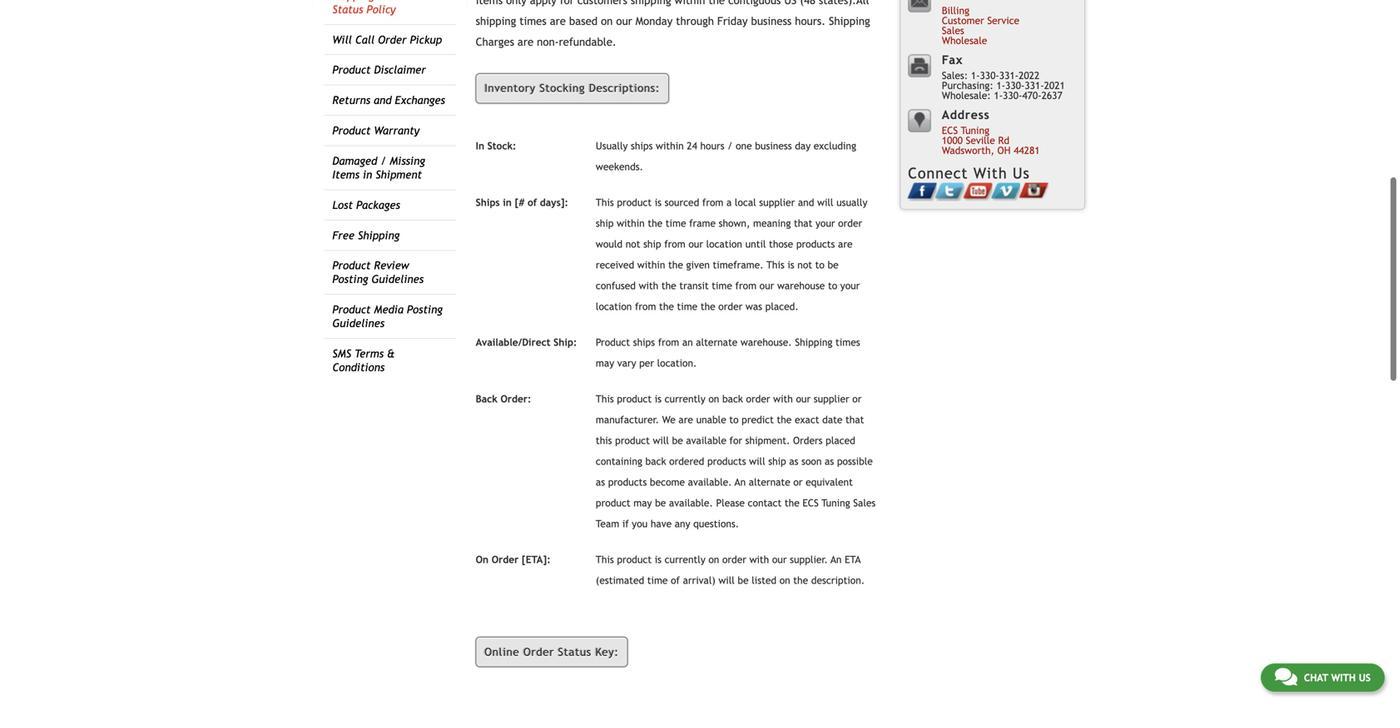 Task type: locate. For each thing, give the bounding box(es) containing it.
product media posting guidelines link
[[333, 303, 443, 330]]

may up you
[[634, 497, 652, 509]]

this up (estimated
[[596, 554, 614, 565]]

and for returns
[[374, 94, 392, 107]]

(estimated
[[596, 574, 645, 586]]

/ left one
[[728, 140, 733, 151]]

are down usually in the right top of the page
[[839, 238, 853, 250]]

is down those in the top of the page
[[788, 259, 795, 270]]

2 vertical spatial ship
[[769, 455, 787, 467]]

1- right sales:
[[972, 69, 980, 81]]

damaged
[[333, 154, 378, 167]]

331-
[[1000, 69, 1019, 81], [1025, 79, 1045, 91]]

confused
[[596, 280, 636, 291]]

0 horizontal spatial your
[[816, 217, 836, 229]]

product down weekends.
[[617, 196, 652, 208]]

order up predict
[[747, 393, 771, 405]]

available. up please
[[688, 476, 732, 488]]

0 horizontal spatial tuning
[[822, 497, 851, 509]]

0 vertical spatial back
[[723, 393, 744, 405]]

0 horizontal spatial may
[[596, 357, 615, 369]]

shipping
[[333, 0, 374, 2], [358, 229, 400, 242], [795, 336, 833, 348]]

1 vertical spatial within
[[617, 217, 645, 229]]

product inside product media posting guidelines
[[333, 303, 371, 316]]

0 horizontal spatial ecs
[[803, 497, 819, 509]]

2 currently from the top
[[665, 554, 706, 565]]

to inside this product is currently on back order with our supplier or manufacturer. we are unable to predict the exact date that this product will be available for shipment. orders placed containing back ordered products will ship as soon as possible as products become available. an alternate or equivalent product may be available. please contact the ecs tuning sales team if you have any questions.
[[730, 414, 739, 425]]

we
[[662, 414, 676, 425]]

shipment
[[376, 168, 422, 181]]

listed
[[752, 574, 777, 586]]

[eta]:
[[522, 554, 551, 565]]

order inside this product is currently on order with our supplier. an eta (estimated time of arrival) will be listed on the description.
[[723, 554, 747, 565]]

0 vertical spatial currently
[[665, 393, 706, 405]]

1 horizontal spatial or
[[853, 393, 862, 405]]

this
[[596, 435, 612, 446]]

billing
[[942, 4, 970, 16]]

currently up arrival)
[[665, 554, 706, 565]]

alternate up the contact
[[749, 476, 791, 488]]

0 horizontal spatial location
[[596, 300, 632, 312]]

0 vertical spatial ecs
[[942, 124, 959, 136]]

1 vertical spatial on
[[709, 554, 720, 565]]

with inside 'link'
[[1332, 672, 1357, 684]]

to up for
[[730, 414, 739, 425]]

with up listed
[[750, 554, 770, 565]]

time inside this product is currently on order with our supplier. an eta (estimated time of arrival) will be listed on the description.
[[648, 574, 668, 586]]

order right online
[[524, 646, 555, 659]]

1 vertical spatial /
[[381, 154, 387, 167]]

seville
[[966, 134, 996, 146]]

is inside this product is currently on order with our supplier. an eta (estimated time of arrival) will be listed on the description.
[[655, 554, 662, 565]]

1 vertical spatial of
[[671, 574, 680, 586]]

0 horizontal spatial that
[[794, 217, 813, 229]]

on for order
[[709, 554, 720, 565]]

0 horizontal spatial /
[[381, 154, 387, 167]]

will down "shipment."
[[750, 455, 766, 467]]

status
[[333, 3, 363, 16], [558, 646, 592, 659]]

us down '44281'
[[1013, 164, 1031, 182]]

days]:
[[540, 196, 569, 208]]

posting inside product media posting guidelines
[[407, 303, 443, 316]]

1 horizontal spatial your
[[841, 280, 860, 291]]

1 vertical spatial alternate
[[749, 476, 791, 488]]

the down transit
[[701, 300, 716, 312]]

supplier
[[760, 196, 795, 208], [814, 393, 850, 405]]

that right date
[[846, 414, 865, 425]]

currently up we
[[665, 393, 706, 405]]

ecs inside this product is currently on back order with our supplier or manufacturer. we are unable to predict the exact date that this product will be available for shipment. orders placed containing back ordered products will ship as soon as possible as products become available. an alternate or equivalent product may be available. please contact the ecs tuning sales team if you have any questions.
[[803, 497, 819, 509]]

0 vertical spatial tuning
[[961, 124, 990, 136]]

product left media
[[333, 303, 371, 316]]

status left 'key:'
[[558, 646, 592, 659]]

2 vertical spatial order
[[524, 646, 555, 659]]

is left sourced
[[655, 196, 662, 208]]

inventory
[[485, 82, 536, 95]]

0 vertical spatial within
[[656, 140, 684, 151]]

is up manufacturer.
[[655, 393, 662, 405]]

1 vertical spatial posting
[[407, 303, 443, 316]]

sales inside this product is currently on back order with our supplier or manufacturer. we are unable to predict the exact date that this product will be available for shipment. orders placed containing back ordered products will ship as soon as possible as products become available. an alternate or equivalent product may be available. please contact the ecs tuning sales team if you have any questions.
[[854, 497, 876, 509]]

may
[[596, 357, 615, 369], [634, 497, 652, 509]]

0 horizontal spatial supplier
[[760, 196, 795, 208]]

order right "on"
[[492, 554, 519, 565]]

sales down 'billing' link
[[942, 24, 965, 36]]

with right chat
[[1332, 672, 1357, 684]]

our up exact at the bottom
[[796, 393, 811, 405]]

1 vertical spatial and
[[374, 94, 392, 107]]

an inside this product is currently on order with our supplier. an eta (estimated time of arrival) will be listed on the description.
[[831, 554, 842, 565]]

1 vertical spatial are
[[679, 414, 694, 425]]

back
[[723, 393, 744, 405], [646, 455, 667, 467]]

in stock:
[[476, 140, 517, 151]]

order:
[[501, 393, 532, 405]]

0 vertical spatial products
[[797, 238, 836, 250]]

to right the warehouse
[[828, 280, 838, 291]]

not up the warehouse
[[798, 259, 813, 270]]

shipping down packages
[[358, 229, 400, 242]]

0 horizontal spatial sales
[[854, 497, 876, 509]]

currently for are
[[665, 393, 706, 405]]

0 horizontal spatial status
[[333, 3, 363, 16]]

product for this product is currently on order with our supplier. an eta (estimated time of arrival) will be listed on the description.
[[617, 554, 652, 565]]

back up become on the left of page
[[646, 455, 667, 467]]

be down usually in the right top of the page
[[828, 259, 839, 270]]

alternate
[[696, 336, 738, 348], [749, 476, 791, 488]]

0 horizontal spatial to
[[730, 414, 739, 425]]

product inside product ships from an alternate warehouse. shipping times may vary per location.
[[596, 336, 630, 348]]

order left was
[[719, 300, 743, 312]]

ship up would
[[596, 217, 614, 229]]

on right listed
[[780, 574, 791, 586]]

that right meaning
[[794, 217, 813, 229]]

manufacturer.
[[596, 414, 659, 425]]

wholesale link
[[942, 34, 988, 46]]

ecs
[[942, 124, 959, 136], [803, 497, 819, 509]]

local
[[735, 196, 757, 208]]

product ships from an alternate warehouse. shipping times may vary per location.
[[596, 336, 861, 369]]

1 horizontal spatial of
[[671, 574, 680, 586]]

0 vertical spatial status
[[333, 3, 363, 16]]

status inside shipping and stock status policy
[[333, 3, 363, 16]]

0 horizontal spatial an
[[735, 476, 746, 488]]

the
[[648, 217, 663, 229], [669, 259, 684, 270], [662, 280, 677, 291], [660, 300, 674, 312], [701, 300, 716, 312], [777, 414, 792, 425], [785, 497, 800, 509], [794, 574, 809, 586]]

sms
[[333, 347, 351, 360]]

is for back
[[655, 393, 662, 405]]

1 vertical spatial sales
[[854, 497, 876, 509]]

status up will
[[333, 3, 363, 16]]

our
[[689, 238, 704, 250], [760, 280, 775, 291], [796, 393, 811, 405], [773, 554, 787, 565]]

alternate inside product ships from an alternate warehouse. shipping times may vary per location.
[[696, 336, 738, 348]]

was
[[746, 300, 763, 312]]

1 horizontal spatial that
[[846, 414, 865, 425]]

0 vertical spatial sales
[[942, 24, 965, 36]]

this inside this product is currently on back order with our supplier or manufacturer. we are unable to predict the exact date that this product will be available for shipment. orders placed containing back ordered products will ship as soon as possible as products become available. an alternate or equivalent product may be available. please contact the ecs tuning sales team if you have any questions.
[[596, 393, 614, 405]]

0 vertical spatial supplier
[[760, 196, 795, 208]]

back up unable
[[723, 393, 744, 405]]

currently inside this product is currently on back order with our supplier or manufacturer. we are unable to predict the exact date that this product will be available for shipment. orders placed containing back ordered products will ship as soon as possible as products become available. an alternate or equivalent product may be available. please contact the ecs tuning sales team if you have any questions.
[[665, 393, 706, 405]]

1 vertical spatial supplier
[[814, 393, 850, 405]]

0 vertical spatial your
[[816, 217, 836, 229]]

are right we
[[679, 414, 694, 425]]

products
[[797, 238, 836, 250], [708, 455, 747, 467], [608, 476, 647, 488]]

be inside this product is currently on order with our supplier. an eta (estimated time of arrival) will be listed on the description.
[[738, 574, 749, 586]]

location
[[707, 238, 743, 250], [596, 300, 632, 312]]

1 vertical spatial not
[[798, 259, 813, 270]]

0 vertical spatial ships
[[631, 140, 653, 151]]

our up was
[[760, 280, 775, 291]]

us inside 'link'
[[1360, 672, 1371, 684]]

team
[[596, 518, 620, 529]]

billing customer service sales wholesale
[[942, 4, 1020, 46]]

[#
[[515, 196, 525, 208]]

supplier up meaning
[[760, 196, 795, 208]]

product down free
[[333, 259, 371, 272]]

330-
[[980, 69, 1000, 81], [1006, 79, 1025, 91], [1003, 89, 1023, 101]]

call
[[355, 33, 375, 46]]

1 horizontal spatial not
[[798, 259, 813, 270]]

0 vertical spatial /
[[728, 140, 733, 151]]

address ecs tuning 1000 seville rd wadsworth, oh 44281
[[942, 108, 1040, 156]]

on up unable
[[709, 393, 720, 405]]

posting inside product review posting guidelines
[[333, 273, 368, 286]]

1 currently from the top
[[665, 393, 706, 405]]

1 horizontal spatial /
[[728, 140, 733, 151]]

have
[[651, 518, 672, 529]]

disclaimer
[[374, 63, 426, 76]]

will inside this product is sourced from a local supplier and will usually ship within the time frame shown, meaning that your order would not ship from our location until those products are received within the given timeframe. this is not to be confused with the transit time from our warehouse to your location from the time the order was placed.
[[818, 196, 834, 208]]

may inside this product is currently on back order with our supplier or manufacturer. we are unable to predict the exact date that this product will be available for shipment. orders placed containing back ordered products will ship as soon as possible as products become available. an alternate or equivalent product may be available. please contact the ecs tuning sales team if you have any questions.
[[634, 497, 652, 509]]

exchanges
[[395, 94, 445, 107]]

be
[[828, 259, 839, 270], [672, 435, 683, 446], [655, 497, 666, 509], [738, 574, 749, 586]]

hours
[[701, 140, 725, 151]]

1 horizontal spatial us
[[1360, 672, 1371, 684]]

this inside this product is currently on order with our supplier. an eta (estimated time of arrival) will be listed on the description.
[[596, 554, 614, 565]]

2022
[[1019, 69, 1040, 81]]

product up manufacturer.
[[617, 393, 652, 405]]

guidelines inside product media posting guidelines
[[333, 317, 385, 330]]

in left [#
[[503, 196, 512, 208]]

on
[[709, 393, 720, 405], [709, 554, 720, 565], [780, 574, 791, 586]]

possible
[[838, 455, 873, 467]]

product inside this product is currently on order with our supplier. an eta (estimated time of arrival) will be listed on the description.
[[617, 554, 652, 565]]

ships for product
[[633, 336, 655, 348]]

an up please
[[735, 476, 746, 488]]

guidelines inside product review posting guidelines
[[372, 273, 424, 286]]

of left arrival)
[[671, 574, 680, 586]]

this down weekends.
[[596, 196, 614, 208]]

0 vertical spatial ship
[[596, 217, 614, 229]]

our up given
[[689, 238, 704, 250]]

vary
[[618, 357, 637, 369]]

and inside this product is sourced from a local supplier and will usually ship within the time frame shown, meaning that your order would not ship from our location until those products are received within the given timeframe. this is not to be confused with the transit time from our warehouse to your location from the time the order was placed.
[[798, 196, 815, 208]]

product for product disclaimer
[[333, 63, 371, 76]]

would
[[596, 238, 623, 250]]

you
[[632, 518, 648, 529]]

fax sales: 1-330-331-2022 purchasing: 1-330-331-2021 wholesale: 1-330-470-2637
[[942, 53, 1066, 101]]

your right the warehouse
[[841, 280, 860, 291]]

product up (estimated
[[617, 554, 652, 565]]

0 vertical spatial shipping
[[333, 0, 374, 2]]

0 vertical spatial on
[[709, 393, 720, 405]]

with right confused
[[639, 280, 659, 291]]

questions.
[[694, 518, 740, 529]]

1 vertical spatial us
[[1360, 672, 1371, 684]]

0 horizontal spatial back
[[646, 455, 667, 467]]

and left usually in the right top of the page
[[798, 196, 815, 208]]

or down soon
[[794, 476, 803, 488]]

our inside this product is currently on order with our supplier. an eta (estimated time of arrival) will be listed on the description.
[[773, 554, 787, 565]]

sales
[[942, 24, 965, 36], [854, 497, 876, 509]]

and inside shipping and stock status policy
[[378, 0, 396, 2]]

0 vertical spatial an
[[735, 476, 746, 488]]

1 horizontal spatial alternate
[[749, 476, 791, 488]]

fax
[[942, 53, 964, 67]]

0 vertical spatial posting
[[333, 273, 368, 286]]

0 horizontal spatial in
[[363, 168, 372, 181]]

of
[[528, 196, 537, 208], [671, 574, 680, 586]]

1 vertical spatial ships
[[633, 336, 655, 348]]

ships up per
[[633, 336, 655, 348]]

this for this product is currently on order with our supplier. an eta (estimated time of arrival) will be listed on the description.
[[596, 554, 614, 565]]

0 horizontal spatial us
[[1013, 164, 1031, 182]]

ships
[[631, 140, 653, 151], [633, 336, 655, 348]]

on order [eta]:
[[476, 554, 551, 565]]

order right call on the top left of page
[[378, 33, 407, 46]]

0 horizontal spatial or
[[794, 476, 803, 488]]

product up returns on the top left of page
[[333, 63, 371, 76]]

guidelines down review at the left of the page
[[372, 273, 424, 286]]

product down returns on the top left of page
[[333, 124, 371, 137]]

2021
[[1045, 79, 1066, 91]]

an inside this product is currently on back order with our supplier or manufacturer. we are unable to predict the exact date that this product will be available for shipment. orders placed containing back ordered products will ship as soon as possible as products become available. an alternate or equivalent product may be available. please contact the ecs tuning sales team if you have any questions.
[[735, 476, 746, 488]]

product disclaimer
[[333, 63, 426, 76]]

ship
[[596, 217, 614, 229], [644, 238, 662, 250], [769, 455, 787, 467]]

ships right the usually
[[631, 140, 653, 151]]

service
[[988, 14, 1020, 26]]

location down confused
[[596, 300, 632, 312]]

1 vertical spatial may
[[634, 497, 652, 509]]

will right arrival)
[[719, 574, 735, 586]]

tuning down equivalent
[[822, 497, 851, 509]]

product media posting guidelines
[[333, 303, 443, 330]]

product inside this product is sourced from a local supplier and will usually ship within the time frame shown, meaning that your order would not ship from our location until those products are received within the given timeframe. this is not to be confused with the transit time from our warehouse to your location from the time the order was placed.
[[617, 196, 652, 208]]

/ inside usually ships within 24 hours / one business day excluding weekends.
[[728, 140, 733, 151]]

product for product ships from an alternate warehouse. shipping times may vary per location.
[[596, 336, 630, 348]]

or
[[853, 393, 862, 405], [794, 476, 803, 488]]

shipping left the times
[[795, 336, 833, 348]]

currently inside this product is currently on order with our supplier. an eta (estimated time of arrival) will be listed on the description.
[[665, 554, 706, 565]]

0 vertical spatial and
[[378, 0, 396, 2]]

us for chat with us
[[1360, 672, 1371, 684]]

orders
[[794, 435, 823, 446]]

that
[[794, 217, 813, 229], [846, 414, 865, 425]]

in
[[476, 140, 485, 151]]

tuning down address
[[961, 124, 990, 136]]

1 horizontal spatial 331-
[[1025, 79, 1045, 91]]

shipping and stock status policy link
[[333, 0, 425, 16]]

2 horizontal spatial to
[[828, 280, 838, 291]]

available. up any
[[669, 497, 713, 509]]

from left the an
[[658, 336, 680, 348]]

product up team
[[596, 497, 631, 509]]

1 vertical spatial an
[[831, 554, 842, 565]]

ship inside this product is currently on back order with our supplier or manufacturer. we are unable to predict the exact date that this product will be available for shipment. orders placed containing back ordered products will ship as soon as possible as products become available. an alternate or equivalent product may be available. please contact the ecs tuning sales team if you have any questions.
[[769, 455, 787, 467]]

as down containing
[[596, 476, 605, 488]]

and
[[378, 0, 396, 2], [374, 94, 392, 107], [798, 196, 815, 208]]

product inside product review posting guidelines
[[333, 259, 371, 272]]

this for this product is sourced from a local supplier and will usually ship within the time frame shown, meaning that your order would not ship from our location until those products are received within the given timeframe. this is not to be confused with the transit time from our warehouse to your location from the time the order was placed.
[[596, 196, 614, 208]]

1 horizontal spatial sales
[[942, 24, 965, 36]]

an left eta
[[831, 554, 842, 565]]

0 vertical spatial order
[[378, 33, 407, 46]]

order for online
[[524, 646, 555, 659]]

inventory stocking descriptions:
[[485, 82, 661, 95]]

alternate right the an
[[696, 336, 738, 348]]

1 horizontal spatial may
[[634, 497, 652, 509]]

0 vertical spatial are
[[839, 238, 853, 250]]

is inside this product is currently on back order with our supplier or manufacturer. we are unable to predict the exact date that this product will be available for shipment. orders placed containing back ordered products will ship as soon as possible as products become available. an alternate or equivalent product may be available. please contact the ecs tuning sales team if you have any questions.
[[655, 393, 662, 405]]

of inside this product is currently on order with our supplier. an eta (estimated time of arrival) will be listed on the description.
[[671, 574, 680, 586]]

will
[[333, 33, 352, 46]]

ships inside usually ships within 24 hours / one business day excluding weekends.
[[631, 140, 653, 151]]

posting down free
[[333, 273, 368, 286]]

1 vertical spatial order
[[492, 554, 519, 565]]

with up predict
[[774, 393, 793, 405]]

transit
[[680, 280, 709, 291]]

from down timeframe.
[[736, 280, 757, 291]]

will left usually in the right top of the page
[[818, 196, 834, 208]]

with inside this product is currently on back order with our supplier or manufacturer. we are unable to predict the exact date that this product will be available for shipment. orders placed containing back ordered products will ship as soon as possible as products become available. an alternate or equivalent product may be available. please contact the ecs tuning sales team if you have any questions.
[[774, 393, 793, 405]]

0 vertical spatial that
[[794, 217, 813, 229]]

/ inside damaged / missing items in shipment
[[381, 154, 387, 167]]

this up manufacturer.
[[596, 393, 614, 405]]

0 vertical spatial alternate
[[696, 336, 738, 348]]

posting right media
[[407, 303, 443, 316]]

product up vary
[[596, 336, 630, 348]]

&
[[387, 347, 395, 360]]

2 vertical spatial to
[[730, 414, 739, 425]]

from left a
[[703, 196, 724, 208]]

location down shown,
[[707, 238, 743, 250]]

1 horizontal spatial location
[[707, 238, 743, 250]]

1 horizontal spatial as
[[790, 455, 799, 467]]

alternate inside this product is currently on back order with our supplier or manufacturer. we are unable to predict the exact date that this product will be available for shipment. orders placed containing back ordered products will ship as soon as possible as products become available. an alternate or equivalent product may be available. please contact the ecs tuning sales team if you have any questions.
[[749, 476, 791, 488]]

timeframe.
[[713, 259, 764, 270]]

1 vertical spatial available.
[[669, 497, 713, 509]]

0 vertical spatial in
[[363, 168, 372, 181]]

2 horizontal spatial order
[[524, 646, 555, 659]]

billing link
[[942, 4, 970, 16]]

product for this product is currently on back order with our supplier or manufacturer. we are unable to predict the exact date that this product will be available for shipment. orders placed containing back ordered products will ship as soon as possible as products become available. an alternate or equivalent product may be available. please contact the ecs tuning sales team if you have any questions.
[[617, 393, 652, 405]]

2 vertical spatial products
[[608, 476, 647, 488]]

wholesale:
[[942, 89, 991, 101]]

1 vertical spatial products
[[708, 455, 747, 467]]

1 horizontal spatial supplier
[[814, 393, 850, 405]]

1 vertical spatial shipping
[[358, 229, 400, 242]]

1 horizontal spatial status
[[558, 646, 592, 659]]

0 vertical spatial may
[[596, 357, 615, 369]]

available
[[686, 435, 727, 446]]

as right soon
[[825, 455, 835, 467]]

in inside damaged / missing items in shipment
[[363, 168, 372, 181]]

330- up wholesale: on the top right of the page
[[980, 69, 1000, 81]]

is down have
[[655, 554, 662, 565]]

supplier inside this product is sourced from a local supplier and will usually ship within the time frame shown, meaning that your order would not ship from our location until those products are received within the given timeframe. this is not to be confused with the transit time from our warehouse to your location from the time the order was placed.
[[760, 196, 795, 208]]

from inside product ships from an alternate warehouse. shipping times may vary per location.
[[658, 336, 680, 348]]

1 vertical spatial tuning
[[822, 497, 851, 509]]

is
[[655, 196, 662, 208], [788, 259, 795, 270], [655, 393, 662, 405], [655, 554, 662, 565]]

guidelines for review
[[372, 273, 424, 286]]

0 horizontal spatial are
[[679, 414, 694, 425]]

1 horizontal spatial to
[[816, 259, 825, 270]]

1 horizontal spatial ecs
[[942, 124, 959, 136]]

1 vertical spatial back
[[646, 455, 667, 467]]

1 horizontal spatial tuning
[[961, 124, 990, 136]]

0 vertical spatial us
[[1013, 164, 1031, 182]]

containing
[[596, 455, 643, 467]]

0 vertical spatial location
[[707, 238, 743, 250]]

unable
[[697, 414, 727, 425]]

that inside this product is sourced from a local supplier and will usually ship within the time frame shown, meaning that your order would not ship from our location until those products are received within the given timeframe. this is not to be confused with the transit time from our warehouse to your location from the time the order was placed.
[[794, 217, 813, 229]]

on inside this product is currently on back order with our supplier or manufacturer. we are unable to predict the exact date that this product will be available for shipment. orders placed containing back ordered products will ship as soon as possible as products become available. an alternate or equivalent product may be available. please contact the ecs tuning sales team if you have any questions.
[[709, 393, 720, 405]]

ecs down equivalent
[[803, 497, 819, 509]]

the down supplier.
[[794, 574, 809, 586]]

online order status key:
[[485, 646, 619, 659]]

ships inside product ships from an alternate warehouse. shipping times may vary per location.
[[633, 336, 655, 348]]

product down manufacturer.
[[615, 435, 650, 446]]

0 horizontal spatial not
[[626, 238, 641, 250]]

connect with us
[[909, 164, 1031, 182]]

products down for
[[708, 455, 747, 467]]

the inside this product is currently on order with our supplier. an eta (estimated time of arrival) will be listed on the description.
[[794, 574, 809, 586]]



Task type: describe. For each thing, give the bounding box(es) containing it.
be up have
[[655, 497, 666, 509]]

received
[[596, 259, 635, 270]]

0 vertical spatial of
[[528, 196, 537, 208]]

will call order pickup link
[[333, 33, 442, 46]]

product for product review posting guidelines
[[333, 259, 371, 272]]

missing
[[390, 154, 425, 167]]

wadsworth,
[[942, 144, 995, 156]]

time down transit
[[677, 300, 698, 312]]

2637
[[1042, 89, 1063, 101]]

address
[[942, 108, 990, 122]]

ships in [# of days]:
[[476, 196, 569, 208]]

this product is sourced from a local supplier and will usually ship within the time frame shown, meaning that your order would not ship from our location until those products are received within the given timeframe. this is not to be confused with the transit time from our warehouse to your location from the time the order was placed.
[[596, 196, 868, 312]]

ordered
[[670, 455, 705, 467]]

posting for product review posting guidelines
[[333, 273, 368, 286]]

free shipping
[[333, 229, 400, 242]]

the left given
[[669, 259, 684, 270]]

1 vertical spatial your
[[841, 280, 860, 291]]

the left frame
[[648, 217, 663, 229]]

ships
[[476, 196, 500, 208]]

this for this product is currently on back order with our supplier or manufacturer. we are unable to predict the exact date that this product will be available for shipment. orders placed containing back ordered products will ship as soon as possible as products become available. an alternate or equivalent product may be available. please contact the ecs tuning sales team if you have any questions.
[[596, 393, 614, 405]]

damaged / missing items in shipment link
[[333, 154, 425, 181]]

2 vertical spatial on
[[780, 574, 791, 586]]

0 horizontal spatial as
[[596, 476, 605, 488]]

shipping inside product ships from an alternate warehouse. shipping times may vary per location.
[[795, 336, 833, 348]]

guidelines for media
[[333, 317, 385, 330]]

product review posting guidelines link
[[333, 259, 424, 286]]

an
[[683, 336, 693, 348]]

with
[[974, 164, 1008, 182]]

for
[[730, 435, 743, 446]]

order down usually in the right top of the page
[[839, 217, 863, 229]]

be down we
[[672, 435, 683, 446]]

is for order
[[655, 554, 662, 565]]

1 vertical spatial to
[[828, 280, 838, 291]]

time down sourced
[[666, 217, 687, 229]]

1- right wholesale: on the top right of the page
[[995, 89, 1003, 101]]

returns and exchanges
[[333, 94, 445, 107]]

comments image
[[1276, 667, 1298, 687]]

1 vertical spatial ship
[[644, 238, 662, 250]]

equivalent
[[806, 476, 853, 488]]

1 vertical spatial location
[[596, 300, 632, 312]]

business
[[755, 140, 792, 151]]

available/direct
[[476, 336, 551, 348]]

44281
[[1014, 144, 1040, 156]]

given
[[687, 259, 710, 270]]

usually
[[596, 140, 628, 151]]

product review posting guidelines
[[333, 259, 424, 286]]

our inside this product is currently on back order with our supplier or manufacturer. we are unable to predict the exact date that this product will be available for shipment. orders placed containing back ordered products will ship as soon as possible as products become available. an alternate or equivalent product may be available. please contact the ecs tuning sales team if you have any questions.
[[796, 393, 811, 405]]

the up location. at left bottom
[[660, 300, 674, 312]]

0 horizontal spatial order
[[378, 33, 407, 46]]

will call order pickup
[[333, 33, 442, 46]]

0 horizontal spatial 331-
[[1000, 69, 1019, 81]]

will down we
[[653, 435, 669, 446]]

sales:
[[942, 69, 969, 81]]

free shipping link
[[333, 229, 400, 242]]

back
[[476, 393, 498, 405]]

wholesale
[[942, 34, 988, 46]]

us for connect with us
[[1013, 164, 1031, 182]]

contact
[[748, 497, 782, 509]]

conditions
[[333, 361, 385, 374]]

1000
[[942, 134, 963, 146]]

items
[[333, 168, 360, 181]]

stocking
[[540, 82, 586, 95]]

ecs inside address ecs tuning 1000 seville rd wadsworth, oh 44281
[[942, 124, 959, 136]]

returns
[[333, 94, 371, 107]]

online
[[485, 646, 520, 659]]

those
[[769, 238, 794, 250]]

exact
[[795, 414, 820, 425]]

if
[[623, 518, 629, 529]]

tuning inside this product is currently on back order with our supplier or manufacturer. we are unable to predict the exact date that this product will be available for shipment. orders placed containing back ordered products will ship as soon as possible as products become available. an alternate or equivalent product may be available. please contact the ecs tuning sales team if you have any questions.
[[822, 497, 851, 509]]

product for product media posting guidelines
[[333, 303, 371, 316]]

meaning
[[754, 217, 791, 229]]

time down timeframe.
[[712, 280, 733, 291]]

1- left 2022 on the top right of page
[[997, 79, 1006, 91]]

are inside this product is sourced from a local supplier and will usually ship within the time frame shown, meaning that your order would not ship from our location until those products are received within the given timeframe. this is not to be confused with the transit time from our warehouse to your location from the time the order was placed.
[[839, 238, 853, 250]]

1 horizontal spatial back
[[723, 393, 744, 405]]

on
[[476, 554, 489, 565]]

key:
[[596, 646, 619, 659]]

customer
[[942, 14, 985, 26]]

sourced
[[665, 196, 700, 208]]

rd
[[999, 134, 1010, 146]]

returns and exchanges link
[[333, 94, 445, 107]]

1 vertical spatial in
[[503, 196, 512, 208]]

that inside this product is currently on back order with our supplier or manufacturer. we are unable to predict the exact date that this product will be available for shipment. orders placed containing back ordered products will ship as soon as possible as products become available. an alternate or equivalent product may be available. please contact the ecs tuning sales team if you have any questions.
[[846, 414, 865, 425]]

chat with us link
[[1261, 664, 1386, 692]]

2 vertical spatial within
[[638, 259, 666, 270]]

be inside this product is sourced from a local supplier and will usually ship within the time frame shown, meaning that your order would not ship from our location until those products are received within the given timeframe. this is not to be confused with the transit time from our warehouse to your location from the time the order was placed.
[[828, 259, 839, 270]]

the right the contact
[[785, 497, 800, 509]]

product for this product is sourced from a local supplier and will usually ship within the time frame shown, meaning that your order would not ship from our location until those products are received within the given timeframe. this is not to be confused with the transit time from our warehouse to your location from the time the order was placed.
[[617, 196, 652, 208]]

shipping and stock status policy
[[333, 0, 425, 16]]

any
[[675, 518, 691, 529]]

times
[[836, 336, 861, 348]]

the left exact at the bottom
[[777, 414, 792, 425]]

chat
[[1305, 672, 1329, 684]]

will inside this product is currently on order with our supplier. an eta (estimated time of arrival) will be listed on the description.
[[719, 574, 735, 586]]

the left transit
[[662, 280, 677, 291]]

product warranty
[[333, 124, 420, 137]]

arrival)
[[683, 574, 716, 586]]

usually
[[837, 196, 868, 208]]

packages
[[356, 198, 400, 211]]

ship:
[[554, 336, 577, 348]]

within inside usually ships within 24 hours / one business day excluding weekends.
[[656, 140, 684, 151]]

this down those in the top of the page
[[767, 259, 785, 270]]

with inside this product is currently on order with our supplier. an eta (estimated time of arrival) will be listed on the description.
[[750, 554, 770, 565]]

1 horizontal spatial products
[[708, 455, 747, 467]]

from down sourced
[[665, 238, 686, 250]]

0 horizontal spatial products
[[608, 476, 647, 488]]

are inside this product is currently on back order with our supplier or manufacturer. we are unable to predict the exact date that this product will be available for shipment. orders placed containing back ordered products will ship as soon as possible as products become available. an alternate or equivalent product may be available. please contact the ecs tuning sales team if you have any questions.
[[679, 414, 694, 425]]

tuning inside address ecs tuning 1000 seville rd wadsworth, oh 44281
[[961, 124, 990, 136]]

become
[[650, 476, 685, 488]]

1 vertical spatial or
[[794, 476, 803, 488]]

posting for product media posting guidelines
[[407, 303, 443, 316]]

0 horizontal spatial ship
[[596, 217, 614, 229]]

product for product warranty
[[333, 124, 371, 137]]

terms
[[355, 347, 384, 360]]

order inside this product is currently on back order with our supplier or manufacturer. we are unable to predict the exact date that this product will be available for shipment. orders placed containing back ordered products will ship as soon as possible as products become available. an alternate or equivalent product may be available. please contact the ecs tuning sales team if you have any questions.
[[747, 393, 771, 405]]

warranty
[[374, 124, 420, 137]]

shipping inside shipping and stock status policy
[[333, 0, 374, 2]]

ships for usually
[[631, 140, 653, 151]]

with inside this product is sourced from a local supplier and will usually ship within the time frame shown, meaning that your order would not ship from our location until those products are received within the given timeframe. this is not to be confused with the transit time from our warehouse to your location from the time the order was placed.
[[639, 280, 659, 291]]

0 vertical spatial not
[[626, 238, 641, 250]]

from down confused
[[635, 300, 657, 312]]

may inside product ships from an alternate warehouse. shipping times may vary per location.
[[596, 357, 615, 369]]

on for back
[[709, 393, 720, 405]]

order for on
[[492, 554, 519, 565]]

and for shipping
[[378, 0, 396, 2]]

sales inside billing customer service sales wholesale
[[942, 24, 965, 36]]

0 vertical spatial available.
[[688, 476, 732, 488]]

excluding
[[814, 140, 857, 151]]

330- left 2637
[[1006, 79, 1025, 91]]

day
[[795, 140, 811, 151]]

currently for of
[[665, 554, 706, 565]]

supplier inside this product is currently on back order with our supplier or manufacturer. we are unable to predict the exact date that this product will be available for shipment. orders placed containing back ordered products will ship as soon as possible as products become available. an alternate or equivalent product may be available. please contact the ecs tuning sales team if you have any questions.
[[814, 393, 850, 405]]

weekends.
[[596, 161, 644, 172]]

product warranty link
[[333, 124, 420, 137]]

is for a
[[655, 196, 662, 208]]

warehouse.
[[741, 336, 792, 348]]

330- down 2022 on the top right of page
[[1003, 89, 1023, 101]]

lost packages
[[333, 198, 400, 211]]

back order:
[[476, 393, 532, 405]]

0 vertical spatial to
[[816, 259, 825, 270]]

placed.
[[766, 300, 799, 312]]

one
[[736, 140, 752, 151]]

review
[[374, 259, 409, 272]]

2 horizontal spatial as
[[825, 455, 835, 467]]

products inside this product is sourced from a local supplier and will usually ship within the time frame shown, meaning that your order would not ship from our location until those products are received within the given timeframe. this is not to be confused with the transit time from our warehouse to your location from the time the order was placed.
[[797, 238, 836, 250]]



Task type: vqa. For each thing, say whether or not it's contained in the screenshot.
EVERY
no



